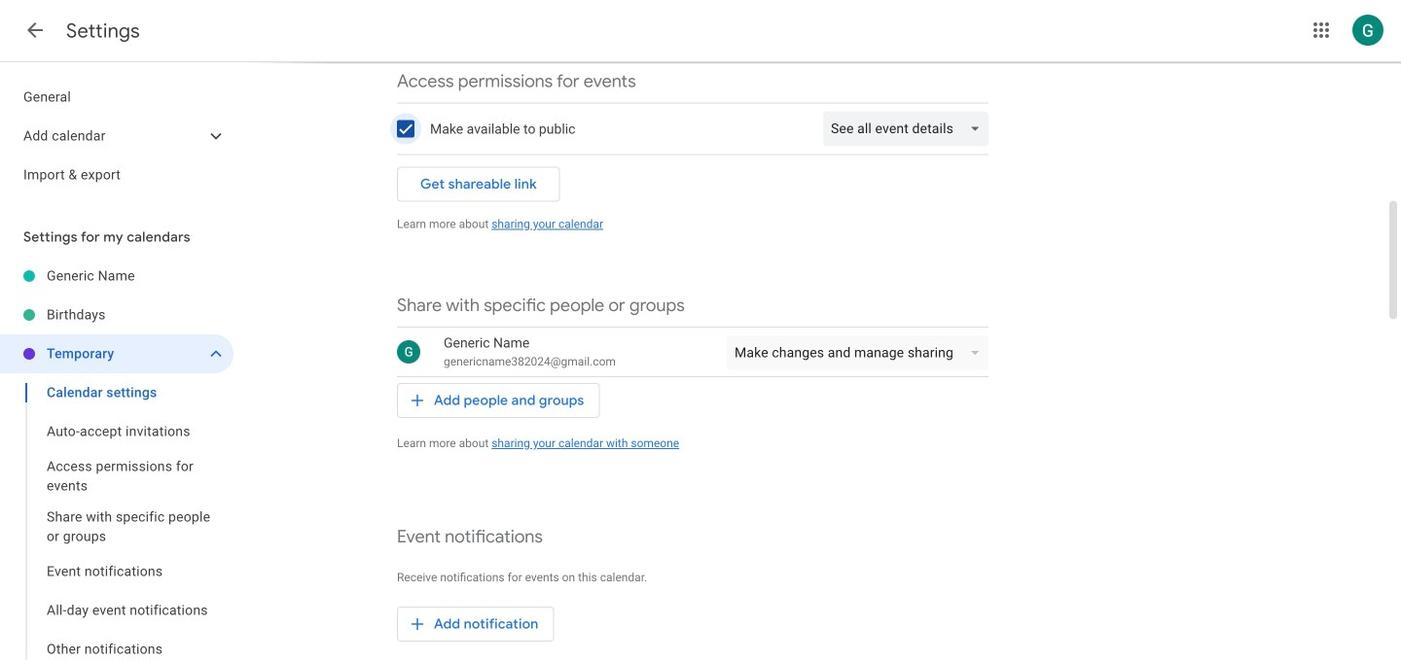 Task type: locate. For each thing, give the bounding box(es) containing it.
group
[[0, 374, 234, 662]]

0 vertical spatial tree
[[0, 78, 234, 195]]

tree
[[0, 78, 234, 195], [0, 257, 234, 662]]

heading
[[66, 18, 140, 43]]

go back image
[[23, 18, 47, 42]]

2 tree from the top
[[0, 257, 234, 662]]

None field
[[823, 106, 989, 152]]

1 vertical spatial tree
[[0, 257, 234, 662]]



Task type: describe. For each thing, give the bounding box(es) containing it.
1 tree from the top
[[0, 78, 234, 195]]

birthdays tree item
[[0, 296, 234, 335]]

temporary tree item
[[0, 335, 234, 374]]

generic name tree item
[[0, 257, 234, 296]]



Task type: vqa. For each thing, say whether or not it's contained in the screenshot.
field
yes



